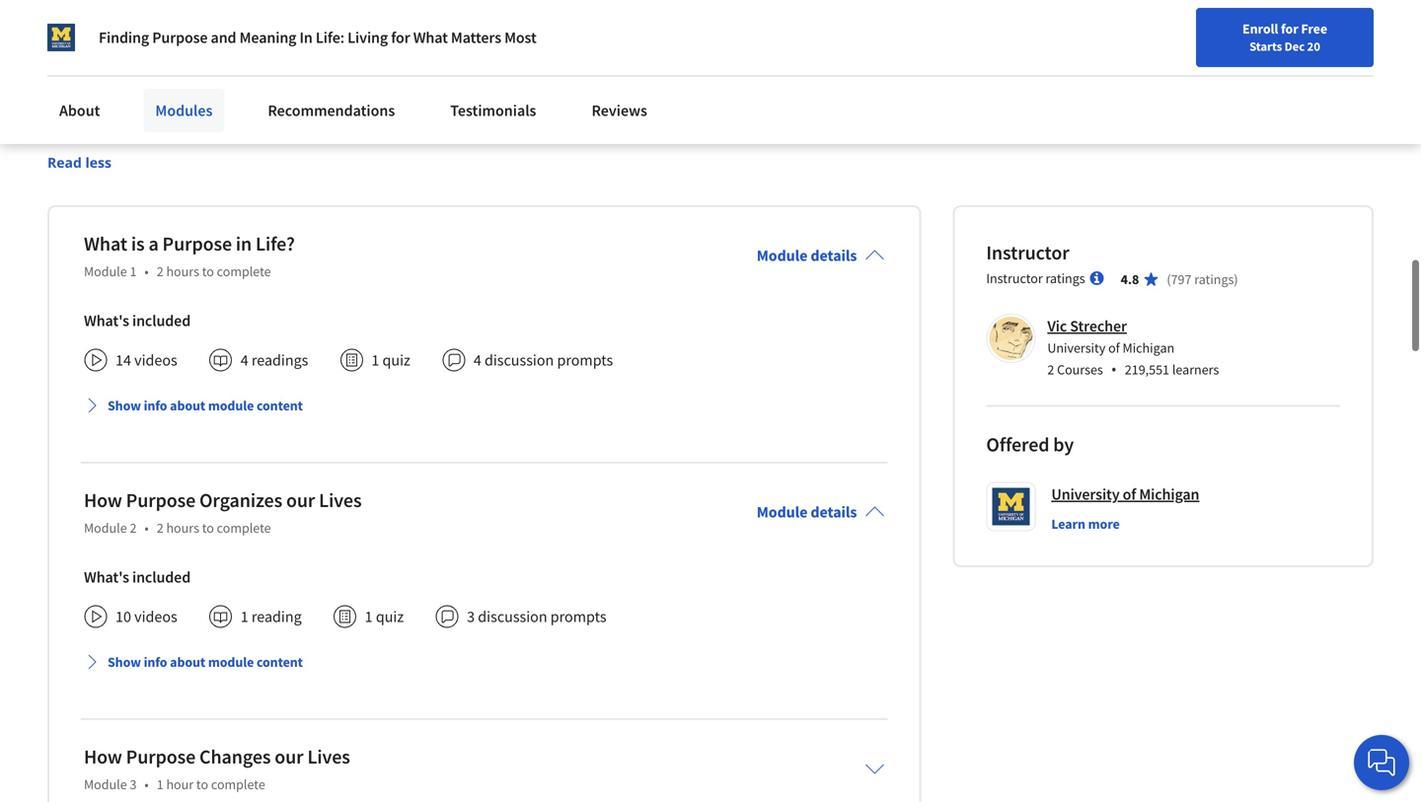 Task type: vqa. For each thing, say whether or not it's contained in the screenshot.
our to the top
yes



Task type: describe. For each thing, give the bounding box(es) containing it.
included for is
[[132, 311, 191, 331]]

purpose for organizes
[[126, 488, 196, 513]]

life:
[[316, 28, 345, 47]]

how purpose changes our lives module 3 • 1 hour to complete
[[84, 745, 350, 794]]

free
[[1302, 20, 1328, 38]]

vic strecher image
[[990, 317, 1033, 361]]

your
[[960, 62, 986, 80]]

1 right readings
[[372, 351, 379, 370]]

show info about module content for life?
[[108, 397, 303, 415]]

1 inside how purpose changes our lives module 3 • 1 hour to complete
[[157, 776, 164, 794]]

dec
[[1285, 39, 1305, 54]]

797
[[1172, 271, 1192, 289]]

info for is
[[144, 397, 167, 415]]

matters
[[451, 28, 502, 47]]

recommendations link
[[256, 89, 407, 132]]

living
[[348, 28, 388, 47]]

module details for how purpose organizes our lives
[[757, 503, 857, 523]]

hour
[[166, 776, 194, 794]]

organizes
[[199, 488, 282, 513]]

module inside how purpose changes our lives module 3 • 1 hour to complete
[[84, 776, 127, 794]]

for
[[32, 10, 53, 30]]

( 797 ratings )
[[1167, 271, 1239, 289]]

recommendations
[[268, 101, 395, 120]]

strecher
[[1071, 317, 1127, 336]]

read less
[[47, 153, 112, 172]]

our for organizes
[[286, 488, 315, 513]]

• inside what is a purpose in life? module 1 • 2 hours to complete
[[145, 263, 149, 281]]

about for organizes
[[170, 654, 206, 672]]

)
[[1235, 271, 1239, 289]]

1 right reading at the bottom left of page
[[365, 607, 373, 627]]

english
[[1101, 62, 1149, 81]]

about for a
[[170, 397, 206, 415]]

purpose for changes
[[126, 745, 196, 770]]

a
[[149, 232, 159, 256]]

• for university
[[1112, 359, 1117, 380]]

vic
[[1048, 317, 1068, 336]]

by
[[1054, 433, 1074, 457]]

how for how purpose organizes our lives
[[84, 488, 122, 513]]

0 horizontal spatial ratings
[[1046, 270, 1086, 288]]

in
[[300, 28, 313, 47]]

university inside vic strecher university of michigan 2 courses • 219,551 learners
[[1048, 339, 1106, 357]]

learn more button
[[1052, 515, 1120, 534]]

content for in
[[257, 397, 303, 415]]

find your new career link
[[922, 59, 1065, 84]]

meaning
[[240, 28, 297, 47]]

show for what
[[108, 397, 141, 415]]

vic strecher link
[[1048, 317, 1127, 336]]

10 videos
[[116, 607, 177, 627]]

3 discussion prompts
[[467, 607, 607, 627]]

what is a purpose in life? module 1 • 2 hours to complete
[[84, 232, 295, 281]]

show info about module content button for organizes
[[76, 645, 311, 681]]

in
[[236, 232, 252, 256]]

most
[[505, 28, 537, 47]]

what's included for purpose
[[84, 568, 191, 588]]

show notifications image
[[1213, 64, 1237, 88]]

modules link
[[144, 89, 224, 132]]

show for how
[[108, 654, 141, 672]]

purpose for and
[[152, 28, 208, 47]]

module for our
[[208, 654, 254, 672]]

reviews
[[592, 101, 648, 120]]

changes
[[199, 745, 271, 770]]

14
[[116, 351, 131, 370]]

vic strecher university of michigan 2 courses • 219,551 learners
[[1048, 317, 1220, 380]]

lives for how purpose changes our lives
[[307, 745, 350, 770]]

how for how purpose changes our lives
[[84, 745, 122, 770]]

and
[[211, 28, 236, 47]]

module inside how purpose organizes our lives module 2 • 2 hours to complete
[[84, 520, 127, 537]]

complete for organizes
[[217, 520, 271, 537]]

1 vertical spatial michigan
[[1140, 485, 1200, 505]]

complete for changes
[[211, 776, 265, 794]]

testimonials
[[450, 101, 537, 120]]

individuals
[[56, 10, 132, 30]]

hours inside what is a purpose in life? module 1 • 2 hours to complete
[[166, 263, 199, 281]]

courses
[[1058, 361, 1104, 379]]

1 reading
[[241, 607, 302, 627]]

finding
[[99, 28, 149, 47]]

info for purpose
[[144, 654, 167, 672]]

4.8
[[1121, 271, 1140, 289]]

read less button
[[47, 152, 112, 173]]

of inside vic strecher university of michigan 2 courses • 219,551 learners
[[1109, 339, 1120, 357]]

details for what is a purpose in life?
[[811, 246, 857, 266]]

instructor for instructor ratings
[[987, 270, 1043, 288]]



Task type: locate. For each thing, give the bounding box(es) containing it.
modules
[[155, 101, 213, 120]]

learn more
[[1052, 516, 1120, 533]]

• inside how purpose changes our lives module 3 • 1 hour to complete
[[145, 776, 149, 794]]

1 horizontal spatial 3
[[467, 607, 475, 627]]

0 vertical spatial what
[[413, 28, 448, 47]]

0 vertical spatial show
[[108, 397, 141, 415]]

what's included up 14 videos
[[84, 311, 191, 331]]

1 inside what is a purpose in life? module 1 • 2 hours to complete
[[130, 263, 137, 281]]

details for how purpose organizes our lives
[[811, 503, 857, 523]]

info down 14 videos
[[144, 397, 167, 415]]

purpose right a
[[162, 232, 232, 256]]

1 4 from the left
[[241, 351, 248, 370]]

what's up 10 in the bottom left of the page
[[84, 568, 129, 588]]

less
[[85, 153, 112, 172]]

• down a
[[145, 263, 149, 281]]

1 vertical spatial what
[[84, 232, 127, 256]]

2 instructor from the top
[[987, 270, 1043, 288]]

show info about module content button down 10 videos
[[76, 645, 311, 681]]

coursera image
[[24, 56, 149, 87]]

how
[[84, 488, 122, 513], [84, 745, 122, 770]]

1 what's from the top
[[84, 311, 129, 331]]

2 what's from the top
[[84, 568, 129, 588]]

how inside how purpose organizes our lives module 2 • 2 hours to complete
[[84, 488, 122, 513]]

offered by
[[987, 433, 1074, 457]]

show info about module content button for a
[[76, 388, 311, 424]]

0 horizontal spatial 4
[[241, 351, 248, 370]]

enroll
[[1243, 20, 1279, 38]]

enroll for free starts dec 20
[[1243, 20, 1328, 54]]

0 vertical spatial complete
[[217, 263, 271, 281]]

1 vertical spatial info
[[144, 654, 167, 672]]

1 vertical spatial show
[[108, 654, 141, 672]]

3
[[467, 607, 475, 627], [130, 776, 137, 794]]

• left 219,551
[[1112, 359, 1117, 380]]

1 vertical spatial prompts
[[551, 607, 607, 627]]

0 vertical spatial what's
[[84, 311, 129, 331]]

1
[[130, 263, 137, 281], [372, 351, 379, 370], [241, 607, 248, 627], [365, 607, 373, 627], [157, 776, 164, 794]]

to inside how purpose changes our lives module 3 • 1 hour to complete
[[196, 776, 208, 794]]

to inside what is a purpose in life? module 1 • 2 hours to complete
[[202, 263, 214, 281]]

hours up 10 videos
[[166, 520, 199, 537]]

university of michigan
[[1052, 485, 1200, 505]]

videos right 10 in the bottom left of the page
[[134, 607, 177, 627]]

complete down in
[[217, 263, 271, 281]]

0 vertical spatial videos
[[134, 351, 177, 370]]

1 vertical spatial complete
[[217, 520, 271, 537]]

1 vertical spatial show info about module content
[[108, 654, 303, 672]]

• for changes
[[145, 776, 149, 794]]

prompts
[[557, 351, 613, 370], [551, 607, 607, 627]]

1 horizontal spatial what
[[413, 28, 448, 47]]

what's included
[[84, 311, 191, 331], [84, 568, 191, 588]]

for right living
[[391, 28, 410, 47]]

module details
[[757, 246, 857, 266], [757, 503, 857, 523]]

to for changes
[[196, 776, 208, 794]]

20
[[1308, 39, 1321, 54]]

2 down a
[[157, 263, 164, 281]]

lives for how purpose organizes our lives
[[319, 488, 362, 513]]

2 left courses at the top of page
[[1048, 361, 1055, 379]]

hours up 14 videos
[[166, 263, 199, 281]]

1 vertical spatial our
[[275, 745, 304, 770]]

1 vertical spatial how
[[84, 745, 122, 770]]

show info about module content down 10 videos
[[108, 654, 303, 672]]

1 hours from the top
[[166, 263, 199, 281]]

how inside how purpose changes our lives module 3 • 1 hour to complete
[[84, 745, 122, 770]]

ratings up vic
[[1046, 270, 1086, 288]]

show info about module content for module
[[108, 654, 303, 672]]

2 included from the top
[[132, 568, 191, 588]]

show info about module content button
[[76, 388, 311, 424], [76, 645, 311, 681]]

for individuals
[[32, 10, 132, 30]]

english button
[[1065, 39, 1185, 104]]

0 vertical spatial show info about module content
[[108, 397, 303, 415]]

more
[[1089, 516, 1120, 533]]

1 vertical spatial videos
[[134, 607, 177, 627]]

videos
[[134, 351, 177, 370], [134, 607, 177, 627]]

read
[[47, 153, 82, 172]]

• for organizes
[[145, 520, 149, 537]]

for up dec
[[1282, 20, 1299, 38]]

4 for 4 discussion prompts
[[474, 351, 482, 370]]

what's included for is
[[84, 311, 191, 331]]

1 quiz for how purpose organizes our lives
[[365, 607, 404, 627]]

complete inside how purpose changes our lives module 3 • 1 hour to complete
[[211, 776, 265, 794]]

• left hour
[[145, 776, 149, 794]]

4 for 4 readings
[[241, 351, 248, 370]]

1 left hour
[[157, 776, 164, 794]]

module
[[208, 397, 254, 415], [208, 654, 254, 672]]

0 vertical spatial of
[[1109, 339, 1120, 357]]

what left "is"
[[84, 232, 127, 256]]

1 vertical spatial lives
[[307, 745, 350, 770]]

university of michigan image
[[47, 24, 75, 51]]

content down reading at the bottom left of page
[[257, 654, 303, 672]]

0 vertical spatial instructor
[[987, 241, 1070, 265]]

1 vertical spatial what's
[[84, 568, 129, 588]]

• inside vic strecher university of michigan 2 courses • 219,551 learners
[[1112, 359, 1117, 380]]

1 left reading at the bottom left of page
[[241, 607, 248, 627]]

1 videos from the top
[[134, 351, 177, 370]]

0 horizontal spatial what
[[84, 232, 127, 256]]

1 vertical spatial university
[[1052, 485, 1120, 505]]

0 vertical spatial michigan
[[1123, 339, 1175, 357]]

about
[[59, 101, 100, 120]]

1 vertical spatial quiz
[[376, 607, 404, 627]]

our inside how purpose organizes our lives module 2 • 2 hours to complete
[[286, 488, 315, 513]]

what left matters
[[413, 28, 448, 47]]

0 vertical spatial prompts
[[557, 351, 613, 370]]

0 horizontal spatial 3
[[130, 776, 137, 794]]

life?
[[256, 232, 295, 256]]

lives inside how purpose changes our lives module 3 • 1 hour to complete
[[307, 745, 350, 770]]

to
[[202, 263, 214, 281], [202, 520, 214, 537], [196, 776, 208, 794]]

purpose up hour
[[126, 745, 196, 770]]

2
[[157, 263, 164, 281], [1048, 361, 1055, 379], [130, 520, 137, 537], [157, 520, 164, 537]]

to for organizes
[[202, 520, 214, 537]]

0 vertical spatial hours
[[166, 263, 199, 281]]

what
[[413, 28, 448, 47], [84, 232, 127, 256]]

videos for purpose
[[134, 607, 177, 627]]

quiz for what is a purpose in life?
[[383, 351, 411, 370]]

purpose inside what is a purpose in life? module 1 • 2 hours to complete
[[162, 232, 232, 256]]

quiz for how purpose organizes our lives
[[376, 607, 404, 627]]

prompts for what is a purpose in life?
[[557, 351, 613, 370]]

•
[[145, 263, 149, 281], [1112, 359, 1117, 380], [145, 520, 149, 537], [145, 776, 149, 794]]

1 content from the top
[[257, 397, 303, 415]]

purpose left organizes
[[126, 488, 196, 513]]

what's
[[84, 311, 129, 331], [84, 568, 129, 588]]

None search field
[[281, 52, 607, 91]]

2 module from the top
[[208, 654, 254, 672]]

complete
[[217, 263, 271, 281], [217, 520, 271, 537], [211, 776, 265, 794]]

videos right 14
[[134, 351, 177, 370]]

2 hours from the top
[[166, 520, 199, 537]]

reading
[[252, 607, 302, 627]]

instructor up vic strecher icon
[[987, 270, 1043, 288]]

university
[[1048, 339, 1106, 357], [1052, 485, 1120, 505]]

2 videos from the top
[[134, 607, 177, 627]]

instructor for instructor
[[987, 241, 1070, 265]]

michigan
[[1123, 339, 1175, 357], [1140, 485, 1200, 505]]

our
[[286, 488, 315, 513], [275, 745, 304, 770]]

ratings right 797
[[1195, 271, 1235, 289]]

videos for is
[[134, 351, 177, 370]]

0 vertical spatial lives
[[319, 488, 362, 513]]

show info about module content down 14 videos
[[108, 397, 303, 415]]

of inside 'university of michigan' link
[[1123, 485, 1137, 505]]

included for purpose
[[132, 568, 191, 588]]

2 about from the top
[[170, 654, 206, 672]]

reviews link
[[580, 89, 660, 132]]

0 vertical spatial content
[[257, 397, 303, 415]]

show
[[108, 397, 141, 415], [108, 654, 141, 672]]

2 up 10 in the bottom left of the page
[[130, 520, 137, 537]]

4 readings
[[241, 351, 308, 370]]

0 horizontal spatial of
[[1109, 339, 1120, 357]]

what's up 14
[[84, 311, 129, 331]]

0 vertical spatial 1 quiz
[[372, 351, 411, 370]]

module down 4 readings
[[208, 397, 254, 415]]

1 vertical spatial hours
[[166, 520, 199, 537]]

purpose left and
[[152, 28, 208, 47]]

2 info from the top
[[144, 654, 167, 672]]

2 inside what is a purpose in life? module 1 • 2 hours to complete
[[157, 263, 164, 281]]

2 show info about module content button from the top
[[76, 645, 311, 681]]

1 vertical spatial about
[[170, 654, 206, 672]]

discussion
[[485, 351, 554, 370], [478, 607, 548, 627]]

what's for what
[[84, 311, 129, 331]]

complete inside what is a purpose in life? module 1 • 2 hours to complete
[[217, 263, 271, 281]]

our for changes
[[275, 745, 304, 770]]

university up learn more button at the bottom right of page
[[1052, 485, 1120, 505]]

purpose inside how purpose organizes our lives module 2 • 2 hours to complete
[[126, 488, 196, 513]]

about
[[170, 397, 206, 415], [170, 654, 206, 672]]

• up 10 videos
[[145, 520, 149, 537]]

2 vertical spatial complete
[[211, 776, 265, 794]]

1 vertical spatial instructor
[[987, 270, 1043, 288]]

1 vertical spatial details
[[811, 503, 857, 523]]

1 show info about module content button from the top
[[76, 388, 311, 424]]

is
[[131, 232, 145, 256]]

2 details from the top
[[811, 503, 857, 523]]

0 vertical spatial to
[[202, 263, 214, 281]]

university of michigan link
[[1052, 483, 1200, 507]]

2 module details from the top
[[757, 503, 857, 523]]

1 horizontal spatial for
[[1282, 20, 1299, 38]]

0 vertical spatial details
[[811, 246, 857, 266]]

our right changes in the bottom left of the page
[[275, 745, 304, 770]]

0 vertical spatial module details
[[757, 246, 857, 266]]

for inside enroll for free starts dec 20
[[1282, 20, 1299, 38]]

hours inside how purpose organizes our lives module 2 • 2 hours to complete
[[166, 520, 199, 537]]

10
[[116, 607, 131, 627]]

1 about from the top
[[170, 397, 206, 415]]

1 vertical spatial to
[[202, 520, 214, 537]]

0 vertical spatial discussion
[[485, 351, 554, 370]]

instructor up instructor ratings
[[987, 241, 1070, 265]]

1 horizontal spatial 4
[[474, 351, 482, 370]]

2 vertical spatial to
[[196, 776, 208, 794]]

0 vertical spatial info
[[144, 397, 167, 415]]

1 vertical spatial of
[[1123, 485, 1137, 505]]

1 vertical spatial what's included
[[84, 568, 191, 588]]

module inside what is a purpose in life? module 1 • 2 hours to complete
[[84, 263, 127, 281]]

learn
[[1052, 516, 1086, 533]]

4
[[241, 351, 248, 370], [474, 351, 482, 370]]

chat with us image
[[1366, 747, 1398, 779]]

1 show info about module content from the top
[[108, 397, 303, 415]]

complete down organizes
[[217, 520, 271, 537]]

1 horizontal spatial of
[[1123, 485, 1137, 505]]

1 quiz for what is a purpose in life?
[[372, 351, 411, 370]]

module details for what is a purpose in life?
[[757, 246, 857, 266]]

1 details from the top
[[811, 246, 857, 266]]

find your new career
[[932, 62, 1056, 80]]

1 included from the top
[[132, 311, 191, 331]]

1 horizontal spatial ratings
[[1195, 271, 1235, 289]]

3 inside how purpose changes our lives module 3 • 1 hour to complete
[[130, 776, 137, 794]]

offered
[[987, 433, 1050, 457]]

testimonials link
[[439, 89, 548, 132]]

about link
[[47, 89, 112, 132]]

readings
[[252, 351, 308, 370]]

1 show from the top
[[108, 397, 141, 415]]

1 info from the top
[[144, 397, 167, 415]]

university up courses at the top of page
[[1048, 339, 1106, 357]]

michigan inside vic strecher university of michigan 2 courses • 219,551 learners
[[1123, 339, 1175, 357]]

1 module from the top
[[208, 397, 254, 415]]

0 vertical spatial included
[[132, 311, 191, 331]]

about down 14 videos
[[170, 397, 206, 415]]

new
[[989, 62, 1015, 80]]

1 vertical spatial included
[[132, 568, 191, 588]]

discussion for how purpose organizes our lives
[[478, 607, 548, 627]]

show down 10 in the bottom left of the page
[[108, 654, 141, 672]]

show down 14
[[108, 397, 141, 415]]

what's included up 10 videos
[[84, 568, 191, 588]]

complete inside how purpose organizes our lives module 2 • 2 hours to complete
[[217, 520, 271, 537]]

1 vertical spatial module
[[208, 654, 254, 672]]

1 down "is"
[[130, 263, 137, 281]]

show info about module content button down 14 videos
[[76, 388, 311, 424]]

instructor
[[987, 241, 1070, 265], [987, 270, 1043, 288]]

• inside how purpose organizes our lives module 2 • 2 hours to complete
[[145, 520, 149, 537]]

info down 10 videos
[[144, 654, 167, 672]]

what's for how
[[84, 568, 129, 588]]

2 show info about module content from the top
[[108, 654, 303, 672]]

0 vertical spatial show info about module content button
[[76, 388, 311, 424]]

0 vertical spatial our
[[286, 488, 315, 513]]

2 content from the top
[[257, 654, 303, 672]]

1 what's included from the top
[[84, 311, 191, 331]]

module
[[757, 246, 808, 266], [84, 263, 127, 281], [757, 503, 808, 523], [84, 520, 127, 537], [84, 776, 127, 794]]

about down 10 videos
[[170, 654, 206, 672]]

1 vertical spatial 1 quiz
[[365, 607, 404, 627]]

0 vertical spatial 3
[[467, 607, 475, 627]]

lives inside how purpose organizes our lives module 2 • 2 hours to complete
[[319, 488, 362, 513]]

how purpose organizes our lives module 2 • 2 hours to complete
[[84, 488, 362, 537]]

prompts for how purpose organizes our lives
[[551, 607, 607, 627]]

(
[[1167, 271, 1172, 289]]

1 quiz
[[372, 351, 411, 370], [365, 607, 404, 627]]

2 what's included from the top
[[84, 568, 191, 588]]

1 how from the top
[[84, 488, 122, 513]]

learners
[[1173, 361, 1220, 379]]

hours
[[166, 263, 199, 281], [166, 520, 199, 537]]

instructor ratings
[[987, 270, 1086, 288]]

14 videos
[[116, 351, 177, 370]]

for
[[1282, 20, 1299, 38], [391, 28, 410, 47]]

1 vertical spatial discussion
[[478, 607, 548, 627]]

0 vertical spatial what's included
[[84, 311, 191, 331]]

purpose
[[152, 28, 208, 47], [162, 232, 232, 256], [126, 488, 196, 513], [126, 745, 196, 770]]

starts
[[1250, 39, 1283, 54]]

0 vertical spatial university
[[1048, 339, 1106, 357]]

module down '1 reading' at the left of the page
[[208, 654, 254, 672]]

included up 14 videos
[[132, 311, 191, 331]]

1 vertical spatial 3
[[130, 776, 137, 794]]

219,551
[[1125, 361, 1170, 379]]

0 vertical spatial about
[[170, 397, 206, 415]]

2 up 10 videos
[[157, 520, 164, 537]]

0 vertical spatial how
[[84, 488, 122, 513]]

purpose inside how purpose changes our lives module 3 • 1 hour to complete
[[126, 745, 196, 770]]

find
[[932, 62, 957, 80]]

what inside what is a purpose in life? module 1 • 2 hours to complete
[[84, 232, 127, 256]]

2 how from the top
[[84, 745, 122, 770]]

module for purpose
[[208, 397, 254, 415]]

2 4 from the left
[[474, 351, 482, 370]]

1 vertical spatial show info about module content button
[[76, 645, 311, 681]]

2 inside vic strecher university of michigan 2 courses • 219,551 learners
[[1048, 361, 1055, 379]]

included up 10 videos
[[132, 568, 191, 588]]

content
[[257, 397, 303, 415], [257, 654, 303, 672]]

career
[[1018, 62, 1056, 80]]

our right organizes
[[286, 488, 315, 513]]

2 show from the top
[[108, 654, 141, 672]]

included
[[132, 311, 191, 331], [132, 568, 191, 588]]

content down readings
[[257, 397, 303, 415]]

show info about module content
[[108, 397, 303, 415], [108, 654, 303, 672]]

1 instructor from the top
[[987, 241, 1070, 265]]

0 vertical spatial module
[[208, 397, 254, 415]]

1 module details from the top
[[757, 246, 857, 266]]

our inside how purpose changes our lives module 3 • 1 hour to complete
[[275, 745, 304, 770]]

complete down changes in the bottom left of the page
[[211, 776, 265, 794]]

1 vertical spatial content
[[257, 654, 303, 672]]

finding purpose and meaning in life: living for what matters most
[[99, 28, 537, 47]]

content for lives
[[257, 654, 303, 672]]

1 vertical spatial module details
[[757, 503, 857, 523]]

0 horizontal spatial for
[[391, 28, 410, 47]]

4 discussion prompts
[[474, 351, 613, 370]]

discussion for what is a purpose in life?
[[485, 351, 554, 370]]

0 vertical spatial quiz
[[383, 351, 411, 370]]

to inside how purpose organizes our lives module 2 • 2 hours to complete
[[202, 520, 214, 537]]



